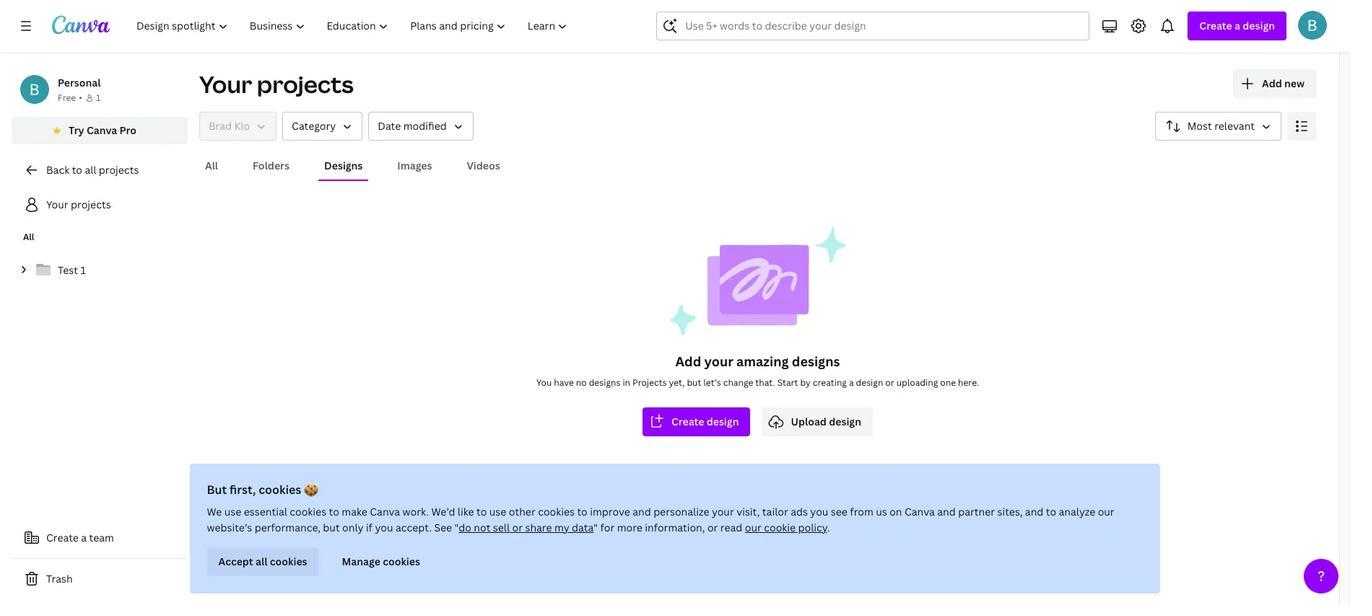 Task type: locate. For each thing, give the bounding box(es) containing it.
back to all projects link
[[12, 156, 188, 185]]

1 horizontal spatial 1
[[96, 92, 101, 104]]

or right sell
[[513, 521, 523, 535]]

data
[[572, 521, 594, 535]]

1 right •
[[96, 92, 101, 104]]

add inside 'add your amazing designs you have no designs in projects yet, but let's change that. start by creating a design or uploading one here.'
[[676, 353, 701, 370]]

projects up category
[[257, 69, 354, 100]]

1 horizontal spatial your projects
[[199, 69, 354, 100]]

use up website's
[[225, 505, 242, 519]]

0 vertical spatial 1
[[96, 92, 101, 104]]

our right analyze
[[1098, 505, 1115, 519]]

no
[[576, 377, 587, 389]]

top level navigation element
[[127, 12, 580, 40]]

1 horizontal spatial all
[[205, 159, 218, 173]]

cookies up the essential
[[259, 482, 302, 498]]

cookies up "my"
[[538, 505, 575, 519]]

improve
[[590, 505, 631, 519]]

1 horizontal spatial all
[[256, 555, 268, 569]]

0 horizontal spatial add
[[676, 353, 701, 370]]

projects
[[257, 69, 354, 100], [99, 163, 139, 177], [71, 198, 111, 212]]

1 vertical spatial your
[[46, 198, 68, 212]]

in
[[623, 377, 630, 389]]

date modified
[[378, 119, 447, 133]]

1 vertical spatial all
[[256, 555, 268, 569]]

0 horizontal spatial your
[[46, 198, 68, 212]]

do not sell or share my data link
[[459, 521, 594, 535]]

1 vertical spatial add
[[676, 353, 701, 370]]

website's
[[207, 521, 253, 535]]

your down back
[[46, 198, 68, 212]]

projects up your projects "link" at the top left of the page
[[99, 163, 139, 177]]

0 horizontal spatial designs
[[589, 377, 621, 389]]

a inside "button"
[[81, 531, 87, 545]]

trash
[[46, 573, 73, 586]]

we use essential cookies to make canva work. we'd like to use other cookies to improve and personalize your visit, tailor ads you see from us on canva and partner sites, and to analyze our website's performance, but only if you accept. see "
[[207, 505, 1115, 535]]

1 horizontal spatial designs
[[792, 353, 840, 370]]

1 vertical spatial your projects
[[46, 198, 111, 212]]

canva right on
[[905, 505, 935, 519]]

your inside "link"
[[46, 198, 68, 212]]

try
[[69, 123, 84, 137]]

or inside 'add your amazing designs you have no designs in projects yet, but let's change that. start by creating a design or uploading one here.'
[[886, 377, 895, 389]]

1 horizontal spatial or
[[708, 521, 718, 535]]

0 horizontal spatial use
[[225, 505, 242, 519]]

1 horizontal spatial but
[[687, 377, 701, 389]]

designs up by
[[792, 353, 840, 370]]

to left make
[[329, 505, 340, 519]]

a up 'add new' dropdown button
[[1235, 19, 1241, 32]]

1 " from the left
[[455, 521, 459, 535]]

all inside button
[[256, 555, 268, 569]]

2 vertical spatial projects
[[71, 198, 111, 212]]

and right the sites,
[[1026, 505, 1044, 519]]

your projects
[[199, 69, 354, 100], [46, 198, 111, 212]]

design inside dropdown button
[[1243, 19, 1275, 32]]

videos button
[[461, 152, 506, 180]]

1 vertical spatial 1
[[80, 264, 86, 277]]

design right creating
[[856, 377, 883, 389]]

1 horizontal spatial your
[[199, 69, 252, 100]]

1 horizontal spatial add
[[1262, 77, 1282, 90]]

and
[[633, 505, 651, 519], [938, 505, 956, 519], [1026, 505, 1044, 519]]

your projects inside "link"
[[46, 198, 111, 212]]

like
[[458, 505, 475, 519]]

1 horizontal spatial use
[[490, 505, 507, 519]]

0 horizontal spatial "
[[455, 521, 459, 535]]

projects inside "link"
[[71, 198, 111, 212]]

0 vertical spatial all
[[85, 163, 96, 177]]

to up the data
[[578, 505, 588, 519]]

1 horizontal spatial "
[[594, 521, 598, 535]]

2 use from the left
[[490, 505, 507, 519]]

trash link
[[12, 565, 188, 594]]

our
[[1098, 505, 1115, 519], [745, 521, 762, 535]]

or left uploading
[[886, 377, 895, 389]]

designs button
[[318, 152, 369, 180]]

1 vertical spatial your
[[712, 505, 735, 519]]

your up brad klo
[[199, 69, 252, 100]]

a inside dropdown button
[[1235, 19, 1241, 32]]

start
[[777, 377, 798, 389]]

0 horizontal spatial all
[[23, 231, 34, 243]]

1 vertical spatial you
[[375, 521, 394, 535]]

cookie
[[765, 521, 796, 535]]

category
[[292, 119, 336, 133]]

but
[[687, 377, 701, 389], [323, 521, 340, 535]]

my
[[555, 521, 570, 535]]

0 horizontal spatial you
[[375, 521, 394, 535]]

we
[[207, 505, 222, 519]]

a
[[1235, 19, 1241, 32], [849, 377, 854, 389], [81, 531, 87, 545]]

1 vertical spatial create
[[672, 415, 704, 429]]

design
[[1243, 19, 1275, 32], [856, 377, 883, 389], [707, 415, 739, 429], [829, 415, 861, 429]]

0 vertical spatial a
[[1235, 19, 1241, 32]]

cookies down "🍪"
[[290, 505, 327, 519]]

all right back
[[85, 163, 96, 177]]

performance,
[[255, 521, 321, 535]]

" right see
[[455, 521, 459, 535]]

all right accept
[[256, 555, 268, 569]]

Category button
[[282, 112, 363, 141]]

by
[[800, 377, 811, 389]]

more
[[618, 521, 643, 535]]

upload design
[[791, 415, 861, 429]]

Owner button
[[199, 112, 277, 141]]

create inside dropdown button
[[1200, 19, 1232, 32]]

but right yet,
[[687, 377, 701, 389]]

1 use from the left
[[225, 505, 242, 519]]

1 vertical spatial a
[[849, 377, 854, 389]]

personalize
[[654, 505, 710, 519]]

images
[[397, 159, 432, 173]]

1 horizontal spatial a
[[849, 377, 854, 389]]

cookies
[[259, 482, 302, 498], [290, 505, 327, 519], [538, 505, 575, 519], [270, 555, 308, 569], [383, 555, 421, 569]]

"
[[455, 521, 459, 535], [594, 521, 598, 535]]

1 vertical spatial our
[[745, 521, 762, 535]]

0 vertical spatial but
[[687, 377, 701, 389]]

add new button
[[1233, 69, 1316, 98]]

use up sell
[[490, 505, 507, 519]]

your projects link
[[12, 191, 188, 220]]

1 horizontal spatial and
[[938, 505, 956, 519]]

your up read
[[712, 505, 735, 519]]

1 horizontal spatial canva
[[370, 505, 401, 519]]

0 horizontal spatial create
[[46, 531, 79, 545]]

create a design
[[1200, 19, 1275, 32]]

canva right try
[[87, 123, 117, 137]]

add inside dropdown button
[[1262, 77, 1282, 90]]

add your amazing designs you have no designs in projects yet, but let's change that. start by creating a design or uploading one here.
[[537, 353, 979, 389]]

free
[[58, 92, 76, 104]]

Date modified button
[[368, 112, 474, 141]]

0 vertical spatial add
[[1262, 77, 1282, 90]]

0 horizontal spatial your projects
[[46, 198, 111, 212]]

to right back
[[72, 163, 82, 177]]

2 horizontal spatial and
[[1026, 505, 1044, 519]]

from
[[850, 505, 874, 519]]

canva up if
[[370, 505, 401, 519]]

cookies down accept.
[[383, 555, 421, 569]]

1 horizontal spatial you
[[811, 505, 829, 519]]

you up policy
[[811, 505, 829, 519]]

2 horizontal spatial create
[[1200, 19, 1232, 32]]

create design
[[672, 415, 739, 429]]

" left for in the bottom of the page
[[594, 521, 598, 535]]

2 horizontal spatial canva
[[905, 505, 935, 519]]

2 vertical spatial create
[[46, 531, 79, 545]]

you right if
[[375, 521, 394, 535]]

0 vertical spatial all
[[205, 159, 218, 173]]

1 horizontal spatial create
[[672, 415, 704, 429]]

our down visit,
[[745, 521, 762, 535]]

your projects up klo
[[199, 69, 354, 100]]

add for your
[[676, 353, 701, 370]]

0 vertical spatial create
[[1200, 19, 1232, 32]]

or
[[886, 377, 895, 389], [513, 521, 523, 535], [708, 521, 718, 535]]

and left the partner
[[938, 505, 956, 519]]

your projects down back to all projects
[[46, 198, 111, 212]]

2 horizontal spatial a
[[1235, 19, 1241, 32]]

1 vertical spatial designs
[[589, 377, 621, 389]]

designs left in
[[589, 377, 621, 389]]

all
[[85, 163, 96, 177], [256, 555, 268, 569]]

0 horizontal spatial a
[[81, 531, 87, 545]]

create inside button
[[672, 415, 704, 429]]

2 vertical spatial a
[[81, 531, 87, 545]]

designs
[[324, 159, 363, 173]]

and up do not sell or share my data " for more information, or read our cookie policy .
[[633, 505, 651, 519]]

but left 'only'
[[323, 521, 340, 535]]

our inside we use essential cookies to make canva work. we'd like to use other cookies to improve and personalize your visit, tailor ads you see from us on canva and partner sites, and to analyze our website's performance, but only if you accept. see "
[[1098, 505, 1115, 519]]

add left new
[[1262, 77, 1282, 90]]

2 horizontal spatial or
[[886, 377, 895, 389]]

do not sell or share my data " for more information, or read our cookie policy .
[[459, 521, 830, 535]]

or left read
[[708, 521, 718, 535]]

create
[[1200, 19, 1232, 32], [672, 415, 704, 429], [46, 531, 79, 545]]

0 horizontal spatial 1
[[80, 264, 86, 277]]

but inside 'add your amazing designs you have no designs in projects yet, but let's change that. start by creating a design or uploading one here.'
[[687, 377, 701, 389]]

use
[[225, 505, 242, 519], [490, 505, 507, 519]]

0 vertical spatial your
[[704, 353, 734, 370]]

1 vertical spatial but
[[323, 521, 340, 535]]

add new
[[1262, 77, 1305, 90]]

0 horizontal spatial canva
[[87, 123, 117, 137]]

0 horizontal spatial our
[[745, 521, 762, 535]]

0 horizontal spatial and
[[633, 505, 651, 519]]

all inside "button"
[[205, 159, 218, 173]]

0 horizontal spatial but
[[323, 521, 340, 535]]

videos
[[467, 159, 500, 173]]

create for create a team
[[46, 531, 79, 545]]

1 right the test
[[80, 264, 86, 277]]

projects down back to all projects
[[71, 198, 111, 212]]

see
[[831, 505, 848, 519]]

upload design button
[[762, 408, 873, 437]]

add up yet,
[[676, 353, 701, 370]]

0 vertical spatial you
[[811, 505, 829, 519]]

images button
[[392, 152, 438, 180]]

your inside we use essential cookies to make canva work. we'd like to use other cookies to improve and personalize your visit, tailor ads you see from us on canva and partner sites, and to analyze our website's performance, but only if you accept. see "
[[712, 505, 735, 519]]

0 vertical spatial our
[[1098, 505, 1115, 519]]

folders
[[253, 159, 290, 173]]

1 horizontal spatial our
[[1098, 505, 1115, 519]]

a inside 'add your amazing designs you have no designs in projects yet, but let's change that. start by creating a design or uploading one here.'
[[849, 377, 854, 389]]

only
[[343, 521, 364, 535]]

create inside "button"
[[46, 531, 79, 545]]

a right creating
[[849, 377, 854, 389]]

have
[[554, 377, 574, 389]]

a left team
[[81, 531, 87, 545]]

your up let's
[[704, 353, 734, 370]]

None search field
[[657, 12, 1090, 40]]

design left "brad klo" image
[[1243, 19, 1275, 32]]



Task type: vqa. For each thing, say whether or not it's contained in the screenshot.
Docs to the middle
no



Task type: describe. For each thing, give the bounding box(es) containing it.
•
[[79, 92, 82, 104]]

but
[[207, 482, 227, 498]]

to left analyze
[[1047, 505, 1057, 519]]

team
[[89, 531, 114, 545]]

try canva pro
[[69, 123, 136, 137]]

0 vertical spatial projects
[[257, 69, 354, 100]]

create for create a design
[[1200, 19, 1232, 32]]

manage cookies
[[342, 555, 421, 569]]

create design button
[[643, 408, 751, 437]]

3 and from the left
[[1026, 505, 1044, 519]]

yet,
[[669, 377, 685, 389]]

here.
[[958, 377, 979, 389]]

accept.
[[396, 521, 432, 535]]

accept all cookies button
[[207, 548, 319, 577]]

relevant
[[1215, 119, 1255, 133]]

test
[[58, 264, 78, 277]]

back to all projects
[[46, 163, 139, 177]]

let's
[[704, 377, 721, 389]]

analyze
[[1059, 505, 1096, 519]]

read
[[721, 521, 743, 535]]

.
[[828, 521, 830, 535]]

work.
[[403, 505, 429, 519]]

0 vertical spatial your projects
[[199, 69, 354, 100]]

first,
[[230, 482, 256, 498]]

we'd
[[432, 505, 456, 519]]

that.
[[756, 377, 775, 389]]

create a team
[[46, 531, 114, 545]]

policy
[[799, 521, 828, 535]]

folders button
[[247, 152, 295, 180]]

accept
[[219, 555, 254, 569]]

create a design button
[[1188, 12, 1287, 40]]

a for team
[[81, 531, 87, 545]]

brad klo
[[209, 119, 250, 133]]

other
[[509, 505, 536, 519]]

canva inside button
[[87, 123, 117, 137]]

but first, cookies 🍪 dialog
[[190, 464, 1160, 594]]

upload
[[791, 415, 827, 429]]

but inside we use essential cookies to make canva work. we'd like to use other cookies to improve and personalize your visit, tailor ads you see from us on canva and partner sites, and to analyze our website's performance, but only if you accept. see "
[[323, 521, 340, 535]]

sites,
[[998, 505, 1023, 519]]

1 and from the left
[[633, 505, 651, 519]]

0 horizontal spatial all
[[85, 163, 96, 177]]

visit,
[[737, 505, 760, 519]]

for
[[601, 521, 615, 535]]

manage
[[342, 555, 381, 569]]

0 vertical spatial your
[[199, 69, 252, 100]]

not
[[474, 521, 491, 535]]

Search search field
[[686, 12, 1061, 40]]

manage cookies button
[[331, 548, 432, 577]]

new
[[1285, 77, 1305, 90]]

personal
[[58, 76, 101, 90]]

your inside 'add your amazing designs you have no designs in projects yet, but let's change that. start by creating a design or uploading one here.'
[[704, 353, 734, 370]]

a for design
[[1235, 19, 1241, 32]]

sell
[[493, 521, 510, 535]]

2 and from the left
[[938, 505, 956, 519]]

creating
[[813, 377, 847, 389]]

🍪
[[304, 482, 319, 498]]

cookies down the performance,
[[270, 555, 308, 569]]

on
[[890, 505, 903, 519]]

essential
[[244, 505, 288, 519]]

ads
[[791, 505, 808, 519]]

pro
[[120, 123, 136, 137]]

you
[[537, 377, 552, 389]]

test 1
[[58, 264, 86, 277]]

projects
[[633, 377, 667, 389]]

test 1 link
[[12, 256, 188, 286]]

0 horizontal spatial or
[[513, 521, 523, 535]]

klo
[[234, 119, 250, 133]]

amazing
[[737, 353, 789, 370]]

design right the upload
[[829, 415, 861, 429]]

design down let's
[[707, 415, 739, 429]]

one
[[940, 377, 956, 389]]

Sort by button
[[1155, 112, 1282, 141]]

us
[[876, 505, 888, 519]]

design inside 'add your amazing designs you have no designs in projects yet, but let's change that. start by creating a design or uploading one here.'
[[856, 377, 883, 389]]

all button
[[199, 152, 224, 180]]

" inside we use essential cookies to make canva work. we'd like to use other cookies to improve and personalize your visit, tailor ads you see from us on canva and partner sites, and to analyze our website's performance, but only if you accept. see "
[[455, 521, 459, 535]]

brad
[[209, 119, 232, 133]]

brad klo image
[[1298, 11, 1327, 40]]

see
[[435, 521, 453, 535]]

to right like
[[477, 505, 487, 519]]

0 vertical spatial designs
[[792, 353, 840, 370]]

if
[[366, 521, 373, 535]]

2 " from the left
[[594, 521, 598, 535]]

partner
[[959, 505, 995, 519]]

information,
[[645, 521, 706, 535]]

but first, cookies 🍪
[[207, 482, 319, 498]]

free •
[[58, 92, 82, 104]]

create for create design
[[672, 415, 704, 429]]

add for new
[[1262, 77, 1282, 90]]

most relevant
[[1188, 119, 1255, 133]]

do
[[459, 521, 472, 535]]

try canva pro button
[[12, 117, 188, 144]]

date
[[378, 119, 401, 133]]

back
[[46, 163, 69, 177]]

tailor
[[763, 505, 789, 519]]

our cookie policy link
[[745, 521, 828, 535]]

modified
[[403, 119, 447, 133]]

1 vertical spatial projects
[[99, 163, 139, 177]]

change
[[723, 377, 753, 389]]

most
[[1188, 119, 1212, 133]]

create a team button
[[12, 524, 188, 553]]

1 vertical spatial all
[[23, 231, 34, 243]]



